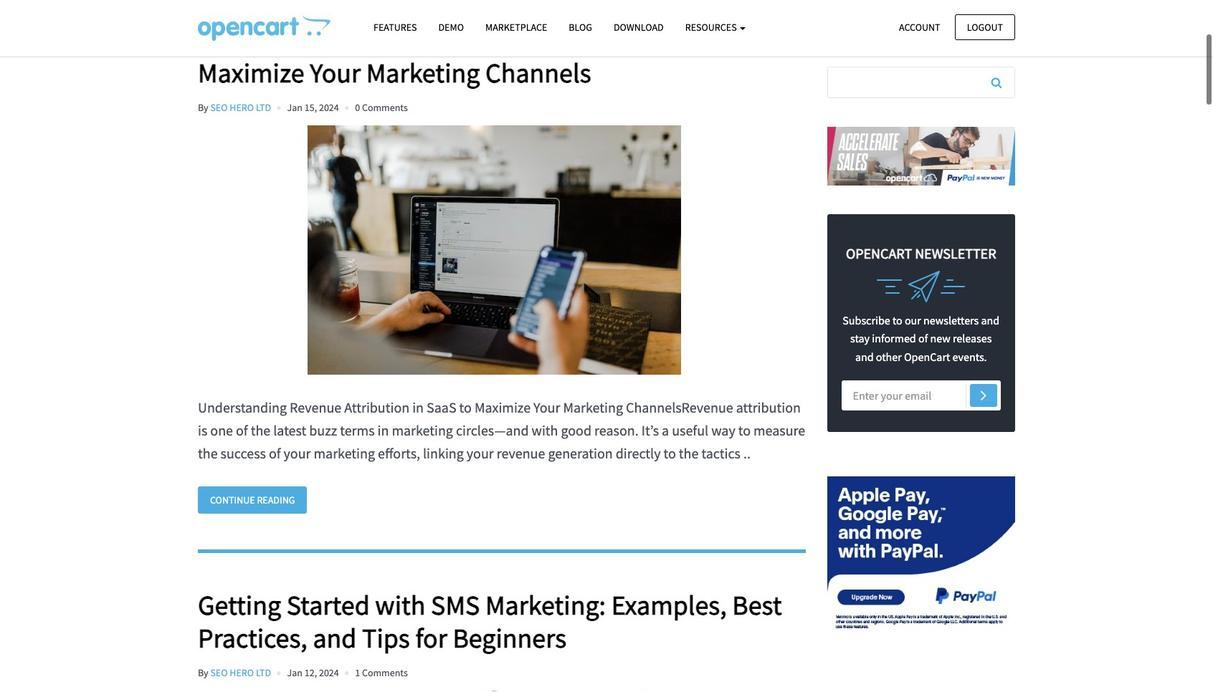 Task type: describe. For each thing, give the bounding box(es) containing it.
2 vertical spatial in
[[378, 422, 389, 440]]

in for channelsrevenue
[[413, 399, 424, 417]]

success
[[221, 445, 266, 463]]

Enter your email text field
[[842, 381, 1001, 411]]

logout
[[968, 20, 1004, 33]]

hero for getting started with sms marketing: examples, best practices, and tips for beginners
[[230, 667, 254, 680]]

search image
[[992, 77, 1002, 88]]

continue
[[210, 494, 255, 507]]

revenue
[[497, 445, 545, 463]]

revenue for understanding revenue attribution in saas to maximize your marketing channelsrevenue attribution is one of the latest buzz terms in marketing circles—and with good reason. it's a useful way to measure the success of your marketing efforts, linking your revenue generation directly to the tactics ..
[[290, 399, 342, 417]]

2 horizontal spatial the
[[679, 445, 699, 463]]

2024 for practices,
[[319, 667, 339, 680]]

understanding revenue attribution in saas to maximize your marketing channels
[[198, 23, 719, 89]]

1 horizontal spatial the
[[251, 422, 271, 440]]

it's
[[642, 422, 659, 440]]

saas for channelsrevenue
[[427, 399, 457, 417]]

of inside subscribe to our newsletters and stay informed of new releases and other opencart events.
[[919, 332, 928, 346]]

1 your from the left
[[284, 445, 311, 463]]

reading
[[257, 494, 295, 507]]

to inside understanding revenue attribution in saas to maximize your marketing channels
[[695, 23, 719, 57]]

sms
[[431, 589, 480, 623]]

new
[[931, 332, 951, 346]]

account link
[[887, 14, 953, 40]]

seo hero ltd link for understanding revenue attribution in saas to maximize your marketing channels
[[210, 101, 271, 114]]

channels
[[486, 56, 592, 89]]

ltd for practices,
[[256, 667, 271, 680]]

measure
[[754, 422, 806, 440]]

to up circles—and
[[460, 399, 472, 417]]

demo
[[439, 21, 464, 34]]

buzz
[[309, 422, 337, 440]]

..
[[744, 445, 751, 463]]

getting started with sms marketing: examples, best practices, and tips for beginners image
[[198, 691, 792, 693]]

1
[[355, 667, 360, 680]]

resources link
[[675, 15, 757, 40]]

stay
[[851, 332, 870, 346]]

newsletter
[[915, 244, 997, 262]]

best
[[733, 589, 782, 623]]

opencart inside subscribe to our newsletters and stay informed of new releases and other opencart events.
[[905, 350, 951, 364]]

terms
[[340, 422, 375, 440]]

features link
[[363, 15, 428, 40]]

your for channels
[[310, 56, 361, 89]]

understanding for understanding revenue attribution in saas to maximize your marketing channels
[[198, 23, 367, 57]]

subscribe to our newsletters and stay informed of new releases and other opencart events.
[[843, 313, 1000, 364]]

examples,
[[612, 589, 727, 623]]

directly
[[616, 445, 661, 463]]

maximize for channelsrevenue
[[475, 399, 531, 417]]

account
[[900, 20, 941, 33]]

blog
[[569, 21, 593, 34]]

practices,
[[198, 622, 308, 655]]

0 horizontal spatial the
[[198, 445, 218, 463]]

your for channelsrevenue
[[534, 399, 561, 417]]

getting started with sms marketing: examples, best practices, and tips for beginners link
[[198, 589, 806, 655]]

ltd for your
[[256, 101, 271, 114]]

search
[[827, 23, 868, 41]]

continue reading
[[210, 494, 295, 507]]

getting started with sms marketing: examples, best practices, and tips for beginners
[[198, 589, 782, 655]]

angle right image
[[981, 387, 987, 404]]

and inside getting started with sms marketing: examples, best practices, and tips for beginners
[[313, 622, 357, 655]]

comments for marketing
[[362, 101, 408, 114]]

jan for practices,
[[287, 667, 303, 680]]

articles
[[871, 23, 915, 41]]

download
[[614, 21, 664, 34]]

hero for understanding revenue attribution in saas to maximize your marketing channels
[[230, 101, 254, 114]]

15,
[[305, 101, 317, 114]]

jan 12, 2024
[[287, 667, 339, 680]]

attribution for understanding revenue attribution in saas to maximize your marketing channelsrevenue attribution is one of the latest buzz terms in marketing circles—and with good reason. it's a useful way to measure the success of your marketing efforts, linking your revenue generation directly to the tactics ..
[[344, 399, 410, 417]]

continue reading link
[[198, 487, 307, 514]]

beginners
[[453, 622, 567, 655]]

logout link
[[955, 14, 1016, 40]]

resources
[[686, 21, 739, 34]]

one
[[210, 422, 233, 440]]

1 vertical spatial and
[[856, 350, 874, 364]]

efforts,
[[378, 445, 420, 463]]



Task type: locate. For each thing, give the bounding box(es) containing it.
1 vertical spatial with
[[375, 589, 426, 623]]

1 vertical spatial jan
[[287, 667, 303, 680]]

0 vertical spatial by seo hero ltd
[[198, 101, 271, 114]]

by seo hero ltd for getting started with sms marketing: examples, best practices, and tips for beginners
[[198, 667, 271, 680]]

paypal blog image
[[827, 461, 1016, 650]]

0 comments
[[355, 101, 408, 114]]

revenue inside understanding revenue attribution in saas to maximize your marketing channelsrevenue attribution is one of the latest buzz terms in marketing circles—and with good reason. it's a useful way to measure the success of your marketing efforts, linking your revenue generation directly to the tactics ..
[[290, 399, 342, 417]]

2 hero from the top
[[230, 667, 254, 680]]

useful
[[672, 422, 709, 440]]

ltd
[[256, 101, 271, 114], [256, 667, 271, 680]]

0 vertical spatial comments
[[362, 101, 408, 114]]

0 vertical spatial in
[[606, 23, 627, 57]]

marketing down terms
[[314, 445, 375, 463]]

is
[[198, 422, 208, 440]]

0 horizontal spatial in
[[378, 422, 389, 440]]

1 seo from the top
[[210, 101, 228, 114]]

to left our
[[893, 313, 903, 327]]

1 vertical spatial hero
[[230, 667, 254, 680]]

our
[[905, 313, 922, 327]]

marketplace link
[[475, 15, 558, 40]]

comments right 1
[[362, 667, 408, 680]]

marketing up good
[[563, 399, 623, 417]]

1 vertical spatial ltd
[[256, 667, 271, 680]]

marketing for channelsrevenue
[[563, 399, 623, 417]]

marketing down features link
[[366, 56, 480, 89]]

1 2024 from the top
[[319, 101, 339, 114]]

of
[[919, 332, 928, 346], [236, 422, 248, 440], [269, 445, 281, 463]]

0 vertical spatial 2024
[[319, 101, 339, 114]]

jan 15, 2024
[[287, 101, 339, 114]]

and down stay
[[856, 350, 874, 364]]

seo
[[210, 101, 228, 114], [210, 667, 228, 680]]

tactics
[[702, 445, 741, 463]]

0 horizontal spatial and
[[313, 622, 357, 655]]

marketing for channels
[[366, 56, 480, 89]]

opencart newsletter
[[846, 244, 997, 262]]

understanding revenue attribution in saas to maximize your marketing channelsrevenue attribution is one of the latest buzz terms in marketing circles—and with good reason. it's a useful way to measure the success of your marketing efforts, linking your revenue generation directly to the tactics ..
[[198, 399, 806, 463]]

newsletters
[[924, 313, 979, 327]]

marketing inside understanding revenue attribution in saas to maximize your marketing channelsrevenue attribution is one of the latest buzz terms in marketing circles—and with good reason. it's a useful way to measure the success of your marketing efforts, linking your revenue generation directly to the tactics ..
[[563, 399, 623, 417]]

0 vertical spatial and
[[982, 313, 1000, 327]]

1 vertical spatial by seo hero ltd
[[198, 667, 271, 680]]

0 vertical spatial hero
[[230, 101, 254, 114]]

1 vertical spatial maximize
[[475, 399, 531, 417]]

None text field
[[828, 67, 1015, 98]]

your
[[310, 56, 361, 89], [534, 399, 561, 417]]

1 vertical spatial saas
[[427, 399, 457, 417]]

0 horizontal spatial of
[[236, 422, 248, 440]]

comments right the 0
[[362, 101, 408, 114]]

demo link
[[428, 15, 475, 40]]

0
[[355, 101, 360, 114]]

1 vertical spatial marketing
[[314, 445, 375, 463]]

1 vertical spatial attribution
[[344, 399, 410, 417]]

good
[[561, 422, 592, 440]]

blog link
[[558, 15, 603, 40]]

1 vertical spatial understanding
[[198, 399, 287, 417]]

seo for understanding revenue attribution in saas to maximize your marketing channels
[[210, 101, 228, 114]]

maximize for channels
[[198, 56, 305, 89]]

2 by from the top
[[198, 667, 208, 680]]

marketing up the linking
[[392, 422, 453, 440]]

other
[[876, 350, 902, 364]]

jan left "15,"
[[287, 101, 303, 114]]

way
[[712, 422, 736, 440]]

jan for your
[[287, 101, 303, 114]]

your up revenue in the bottom of the page
[[534, 399, 561, 417]]

saas inside understanding revenue attribution in saas to maximize your marketing channelsrevenue attribution is one of the latest buzz terms in marketing circles—and with good reason. it's a useful way to measure the success of your marketing efforts, linking your revenue generation directly to the tactics ..
[[427, 399, 457, 417]]

0 vertical spatial jan
[[287, 101, 303, 114]]

2024 right "15,"
[[319, 101, 339, 114]]

2 seo hero ltd link from the top
[[210, 667, 271, 680]]

latest
[[273, 422, 307, 440]]

1 vertical spatial in
[[413, 399, 424, 417]]

2 by seo hero ltd from the top
[[198, 667, 271, 680]]

1 vertical spatial your
[[534, 399, 561, 417]]

attribution
[[737, 399, 801, 417]]

1 vertical spatial by
[[198, 667, 208, 680]]

1 comments
[[355, 667, 408, 680]]

ltd left "15,"
[[256, 101, 271, 114]]

opencart - blog image
[[198, 15, 331, 41]]

in inside understanding revenue attribution in saas to maximize your marketing channels
[[606, 23, 627, 57]]

2024 right 12,
[[319, 667, 339, 680]]

linking
[[423, 445, 464, 463]]

1 vertical spatial opencart
[[905, 350, 951, 364]]

1 horizontal spatial attribution
[[476, 23, 600, 57]]

0 vertical spatial attribution
[[476, 23, 600, 57]]

2 ltd from the top
[[256, 667, 271, 680]]

subscribe
[[843, 313, 891, 327]]

1 understanding from the top
[[198, 23, 367, 57]]

and
[[982, 313, 1000, 327], [856, 350, 874, 364], [313, 622, 357, 655]]

features
[[374, 21, 417, 34]]

maximize inside understanding revenue attribution in saas to maximize your marketing channelsrevenue attribution is one of the latest buzz terms in marketing circles—and with good reason. it's a useful way to measure the success of your marketing efforts, linking your revenue generation directly to the tactics ..
[[475, 399, 531, 417]]

0 vertical spatial seo
[[210, 101, 228, 114]]

1 vertical spatial of
[[236, 422, 248, 440]]

of left new
[[919, 332, 928, 346]]

and up jan 12, 2024
[[313, 622, 357, 655]]

saas
[[633, 23, 689, 57], [427, 399, 457, 417]]

with
[[532, 422, 558, 440], [375, 589, 426, 623]]

2 comments from the top
[[362, 667, 408, 680]]

revenue
[[373, 23, 471, 57], [290, 399, 342, 417]]

2 horizontal spatial in
[[606, 23, 627, 57]]

0 horizontal spatial marketing
[[366, 56, 480, 89]]

understanding for understanding revenue attribution in saas to maximize your marketing channelsrevenue attribution is one of the latest buzz terms in marketing circles—and with good reason. it's a useful way to measure the success of your marketing efforts, linking your revenue generation directly to the tactics ..
[[198, 399, 287, 417]]

seo hero ltd link left "15,"
[[210, 101, 271, 114]]

1 vertical spatial 2024
[[319, 667, 339, 680]]

1 horizontal spatial marketing
[[563, 399, 623, 417]]

0 horizontal spatial revenue
[[290, 399, 342, 417]]

0 vertical spatial marketing
[[392, 422, 453, 440]]

your down circles—and
[[467, 445, 494, 463]]

2 jan from the top
[[287, 667, 303, 680]]

0 vertical spatial maximize
[[198, 56, 305, 89]]

2 horizontal spatial of
[[919, 332, 928, 346]]

reason.
[[595, 422, 639, 440]]

understanding
[[198, 23, 367, 57], [198, 399, 287, 417]]

understanding inside understanding revenue attribution in saas to maximize your marketing channelsrevenue attribution is one of the latest buzz terms in marketing circles—and with good reason. it's a useful way to measure the success of your marketing efforts, linking your revenue generation directly to the tactics ..
[[198, 399, 287, 417]]

by for understanding revenue attribution in saas to maximize your marketing channels
[[198, 101, 208, 114]]

1 horizontal spatial your
[[534, 399, 561, 417]]

0 vertical spatial with
[[532, 422, 558, 440]]

and up releases
[[982, 313, 1000, 327]]

events.
[[953, 350, 988, 364]]

2024 for your
[[319, 101, 339, 114]]

the down is at the bottom left of the page
[[198, 445, 218, 463]]

in right terms
[[378, 422, 389, 440]]

seo hero ltd link down "practices," at the bottom left of page
[[210, 667, 271, 680]]

with left sms
[[375, 589, 426, 623]]

2 understanding from the top
[[198, 399, 287, 417]]

your down latest
[[284, 445, 311, 463]]

in for channels
[[606, 23, 627, 57]]

to down a
[[664, 445, 676, 463]]

attribution
[[476, 23, 600, 57], [344, 399, 410, 417]]

in up efforts,
[[413, 399, 424, 417]]

2 2024 from the top
[[319, 667, 339, 680]]

0 horizontal spatial your
[[284, 445, 311, 463]]

jan left 12,
[[287, 667, 303, 680]]

marketing
[[392, 422, 453, 440], [314, 445, 375, 463]]

0 horizontal spatial saas
[[427, 399, 457, 417]]

2024
[[319, 101, 339, 114], [319, 667, 339, 680]]

maximize inside understanding revenue attribution in saas to maximize your marketing channels
[[198, 56, 305, 89]]

1 ltd from the top
[[256, 101, 271, 114]]

2 vertical spatial and
[[313, 622, 357, 655]]

0 horizontal spatial your
[[310, 56, 361, 89]]

1 comments from the top
[[362, 101, 408, 114]]

1 hero from the top
[[230, 101, 254, 114]]

by seo hero ltd for understanding revenue attribution in saas to maximize your marketing channels
[[198, 101, 271, 114]]

maximize
[[198, 56, 305, 89], [475, 399, 531, 417]]

1 by seo hero ltd from the top
[[198, 101, 271, 114]]

0 horizontal spatial maximize
[[198, 56, 305, 89]]

understanding revenue attribution in saas to maximize your marketing channels image
[[198, 125, 792, 375]]

comments for and
[[362, 667, 408, 680]]

your inside understanding revenue attribution in saas to maximize your marketing channelsrevenue attribution is one of the latest buzz terms in marketing circles—and with good reason. it's a useful way to measure the success of your marketing efforts, linking your revenue generation directly to the tactics ..
[[534, 399, 561, 417]]

the down useful
[[679, 445, 699, 463]]

with inside understanding revenue attribution in saas to maximize your marketing channelsrevenue attribution is one of the latest buzz terms in marketing circles—and with good reason. it's a useful way to measure the success of your marketing efforts, linking your revenue generation directly to the tactics ..
[[532, 422, 558, 440]]

marketing inside understanding revenue attribution in saas to maximize your marketing channels
[[366, 56, 480, 89]]

maximize down opencart - blog image
[[198, 56, 305, 89]]

1 vertical spatial revenue
[[290, 399, 342, 417]]

channelsrevenue
[[626, 399, 734, 417]]

0 vertical spatial by
[[198, 101, 208, 114]]

in right blog "link"
[[606, 23, 627, 57]]

1 jan from the top
[[287, 101, 303, 114]]

0 horizontal spatial attribution
[[344, 399, 410, 417]]

of down latest
[[269, 445, 281, 463]]

0 vertical spatial marketing
[[366, 56, 480, 89]]

your inside understanding revenue attribution in saas to maximize your marketing channels
[[310, 56, 361, 89]]

1 vertical spatial seo hero ltd link
[[210, 667, 271, 680]]

download link
[[603, 15, 675, 40]]

revenue inside understanding revenue attribution in saas to maximize your marketing channels
[[373, 23, 471, 57]]

jan
[[287, 101, 303, 114], [287, 667, 303, 680]]

a
[[662, 422, 669, 440]]

to
[[695, 23, 719, 57], [893, 313, 903, 327], [460, 399, 472, 417], [739, 422, 751, 440], [664, 445, 676, 463]]

hero down "practices," at the bottom left of page
[[230, 667, 254, 680]]

1 seo hero ltd link from the top
[[210, 101, 271, 114]]

1 horizontal spatial maximize
[[475, 399, 531, 417]]

comments
[[362, 101, 408, 114], [362, 667, 408, 680]]

0 horizontal spatial marketing
[[314, 445, 375, 463]]

your up the 0
[[310, 56, 361, 89]]

with inside getting started with sms marketing: examples, best practices, and tips for beginners
[[375, 589, 426, 623]]

1 vertical spatial seo
[[210, 667, 228, 680]]

understanding inside understanding revenue attribution in saas to maximize your marketing channels
[[198, 23, 367, 57]]

releases
[[953, 332, 992, 346]]

1 horizontal spatial in
[[413, 399, 424, 417]]

informed
[[872, 332, 917, 346]]

0 vertical spatial your
[[310, 56, 361, 89]]

revenue for understanding revenue attribution in saas to maximize your marketing channels
[[373, 23, 471, 57]]

0 vertical spatial seo hero ltd link
[[210, 101, 271, 114]]

saas for channels
[[633, 23, 689, 57]]

generation
[[548, 445, 613, 463]]

2 seo from the top
[[210, 667, 228, 680]]

started
[[287, 589, 370, 623]]

seo for getting started with sms marketing: examples, best practices, and tips for beginners
[[210, 667, 228, 680]]

your
[[284, 445, 311, 463], [467, 445, 494, 463]]

in
[[606, 23, 627, 57], [413, 399, 424, 417], [378, 422, 389, 440]]

with left good
[[532, 422, 558, 440]]

2 your from the left
[[467, 445, 494, 463]]

attribution inside understanding revenue attribution in saas to maximize your marketing channels
[[476, 23, 600, 57]]

0 vertical spatial revenue
[[373, 23, 471, 57]]

to right way
[[739, 422, 751, 440]]

2 horizontal spatial and
[[982, 313, 1000, 327]]

seo hero ltd link for getting started with sms marketing: examples, best practices, and tips for beginners
[[210, 667, 271, 680]]

opencart up subscribe
[[846, 244, 913, 262]]

0 vertical spatial understanding
[[198, 23, 367, 57]]

1 horizontal spatial saas
[[633, 23, 689, 57]]

0 vertical spatial saas
[[633, 23, 689, 57]]

the
[[251, 422, 271, 440], [198, 445, 218, 463], [679, 445, 699, 463]]

0 vertical spatial opencart
[[846, 244, 913, 262]]

attribution inside understanding revenue attribution in saas to maximize your marketing channelsrevenue attribution is one of the latest buzz terms in marketing circles—and with good reason. it's a useful way to measure the success of your marketing efforts, linking your revenue generation directly to the tactics ..
[[344, 399, 410, 417]]

for
[[416, 622, 448, 655]]

seo hero ltd link
[[210, 101, 271, 114], [210, 667, 271, 680]]

1 horizontal spatial your
[[467, 445, 494, 463]]

maximize up circles—and
[[475, 399, 531, 417]]

ltd down "practices," at the bottom left of page
[[256, 667, 271, 680]]

by seo hero ltd
[[198, 101, 271, 114], [198, 667, 271, 680]]

opencart
[[846, 244, 913, 262], [905, 350, 951, 364]]

1 horizontal spatial revenue
[[373, 23, 471, 57]]

by for getting started with sms marketing: examples, best practices, and tips for beginners
[[198, 667, 208, 680]]

tips
[[362, 622, 410, 655]]

1 horizontal spatial and
[[856, 350, 874, 364]]

attribution for understanding revenue attribution in saas to maximize your marketing channels
[[476, 23, 600, 57]]

the up success
[[251, 422, 271, 440]]

1 horizontal spatial marketing
[[392, 422, 453, 440]]

marketing
[[366, 56, 480, 89], [563, 399, 623, 417]]

12,
[[305, 667, 317, 680]]

0 horizontal spatial with
[[375, 589, 426, 623]]

1 vertical spatial comments
[[362, 667, 408, 680]]

0 vertical spatial of
[[919, 332, 928, 346]]

to inside subscribe to our newsletters and stay informed of new releases and other opencart events.
[[893, 313, 903, 327]]

understanding revenue attribution in saas to maximize your marketing channels link
[[198, 23, 806, 89]]

marketplace
[[486, 21, 548, 34]]

2 vertical spatial of
[[269, 445, 281, 463]]

0 vertical spatial ltd
[[256, 101, 271, 114]]

opencart down new
[[905, 350, 951, 364]]

hero left "15,"
[[230, 101, 254, 114]]

1 by from the top
[[198, 101, 208, 114]]

1 horizontal spatial with
[[532, 422, 558, 440]]

1 vertical spatial marketing
[[563, 399, 623, 417]]

search articles
[[827, 23, 915, 41]]

to right download link
[[695, 23, 719, 57]]

getting
[[198, 589, 281, 623]]

marketing:
[[486, 589, 606, 623]]

saas inside understanding revenue attribution in saas to maximize your marketing channels
[[633, 23, 689, 57]]

1 horizontal spatial of
[[269, 445, 281, 463]]

circles—and
[[456, 422, 529, 440]]

of right one
[[236, 422, 248, 440]]



Task type: vqa. For each thing, say whether or not it's contained in the screenshot.
Practices,
yes



